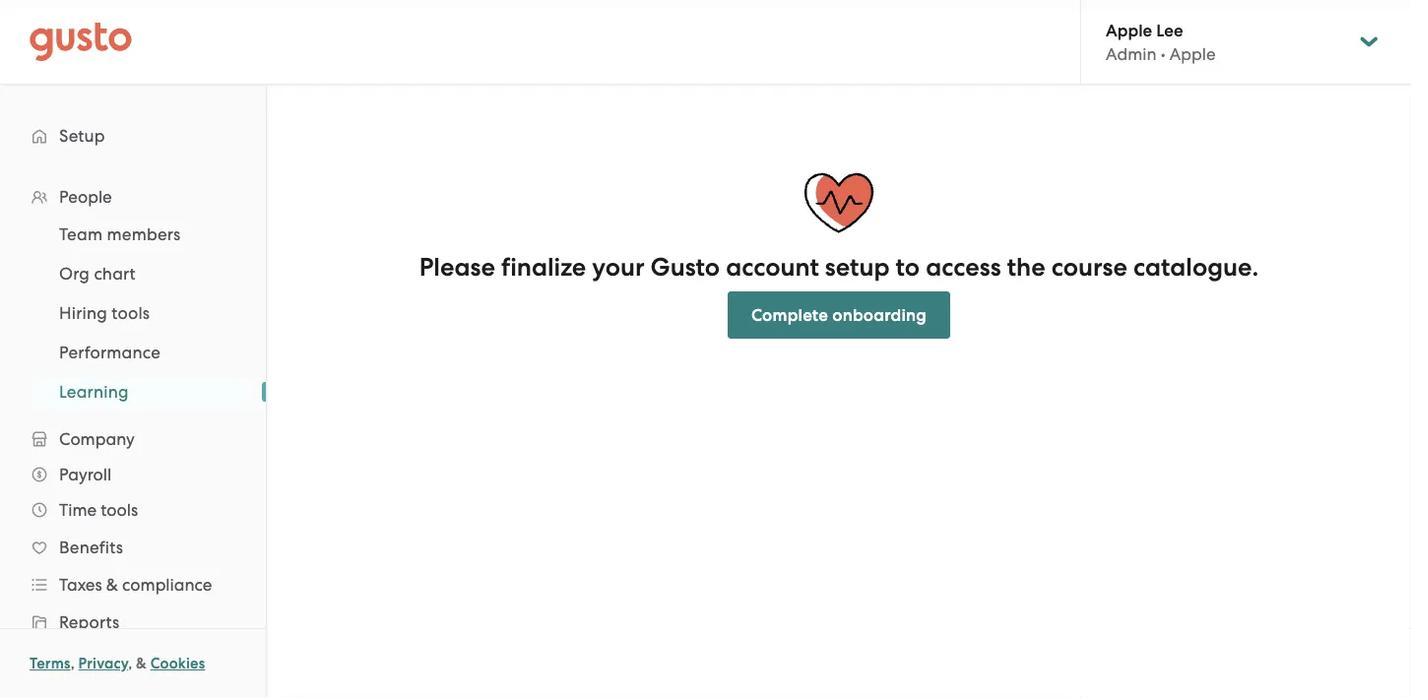 Task type: locate. For each thing, give the bounding box(es) containing it.
apple
[[1106, 20, 1153, 40], [1170, 44, 1216, 64]]

apple up admin
[[1106, 20, 1153, 40]]

taxes & compliance button
[[20, 567, 246, 603]]

the
[[1007, 253, 1046, 283]]

,
[[71, 655, 75, 673], [128, 655, 132, 673]]

list containing team members
[[0, 215, 266, 412]]

0 horizontal spatial apple
[[1106, 20, 1153, 40]]

list
[[0, 179, 266, 698], [0, 215, 266, 412]]

tools down payroll dropdown button
[[101, 500, 138, 520]]

payroll
[[59, 465, 111, 485]]

cookies button
[[150, 652, 205, 676]]

performance
[[59, 343, 161, 362]]

org chart
[[59, 264, 136, 284]]

, left privacy link
[[71, 655, 75, 673]]

0 vertical spatial &
[[106, 575, 118, 595]]

people button
[[20, 179, 246, 215]]

members
[[107, 225, 181, 244]]

0 horizontal spatial &
[[106, 575, 118, 595]]

org
[[59, 264, 90, 284]]

terms link
[[30, 655, 71, 673]]

1 horizontal spatial &
[[136, 655, 147, 673]]

0 vertical spatial apple
[[1106, 20, 1153, 40]]

apple right •
[[1170, 44, 1216, 64]]

tools down "org chart" link
[[112, 303, 150, 323]]

gusto
[[651, 253, 720, 283]]

setup
[[825, 253, 890, 283]]

0 vertical spatial tools
[[112, 303, 150, 323]]

tools for time tools
[[101, 500, 138, 520]]

your
[[592, 253, 645, 283]]

hiring tools
[[59, 303, 150, 323]]

gusto navigation element
[[0, 85, 266, 698]]

1 list from the top
[[0, 179, 266, 698]]

reports
[[59, 613, 120, 632]]

performance link
[[35, 335, 246, 370]]

2 list from the top
[[0, 215, 266, 412]]

1 horizontal spatial ,
[[128, 655, 132, 673]]

1 horizontal spatial apple
[[1170, 44, 1216, 64]]

course
[[1052, 253, 1128, 283]]

taxes & compliance
[[59, 575, 212, 595]]

2 , from the left
[[128, 655, 132, 673]]

tools inside hiring tools "link"
[[112, 303, 150, 323]]

apple lee admin • apple
[[1106, 20, 1216, 64]]

tools
[[112, 303, 150, 323], [101, 500, 138, 520]]

hiring
[[59, 303, 107, 323]]

onboarding
[[833, 305, 927, 325]]

1 vertical spatial tools
[[101, 500, 138, 520]]

0 horizontal spatial ,
[[71, 655, 75, 673]]

tools inside time tools dropdown button
[[101, 500, 138, 520]]

& left cookies
[[136, 655, 147, 673]]

time tools
[[59, 500, 138, 520]]

people
[[59, 187, 112, 207]]

, down the reports "link"
[[128, 655, 132, 673]]

& right taxes
[[106, 575, 118, 595]]

&
[[106, 575, 118, 595], [136, 655, 147, 673]]

complete onboarding link
[[728, 292, 951, 339]]

setup link
[[20, 118, 246, 154]]

complete onboarding
[[751, 305, 927, 325]]



Task type: describe. For each thing, give the bounding box(es) containing it.
.
[[1252, 253, 1259, 283]]

time tools button
[[20, 492, 246, 528]]

access
[[926, 253, 1001, 283]]

lee
[[1157, 20, 1184, 40]]

list containing people
[[0, 179, 266, 698]]

learning
[[59, 382, 129, 402]]

reports link
[[20, 605, 246, 640]]

privacy link
[[78, 655, 128, 673]]

learning link
[[35, 374, 246, 410]]

1 , from the left
[[71, 655, 75, 673]]

home image
[[30, 22, 132, 62]]

finalize
[[501, 253, 586, 283]]

benefits link
[[20, 530, 246, 565]]

team members link
[[35, 217, 246, 252]]

org chart link
[[35, 256, 246, 292]]

company
[[59, 429, 135, 449]]

chart
[[94, 264, 136, 284]]

team
[[59, 225, 103, 244]]

complete
[[751, 305, 828, 325]]

privacy
[[78, 655, 128, 673]]

•
[[1161, 44, 1166, 64]]

account
[[726, 253, 819, 283]]

tools for hiring tools
[[112, 303, 150, 323]]

payroll button
[[20, 457, 246, 492]]

benefits
[[59, 538, 123, 557]]

terms
[[30, 655, 71, 673]]

1 vertical spatial apple
[[1170, 44, 1216, 64]]

cookies
[[150, 655, 205, 673]]

please
[[419, 253, 495, 283]]

please finalize your gusto account setup to access the course catalogue .
[[419, 253, 1259, 283]]

terms , privacy , & cookies
[[30, 655, 205, 673]]

to
[[896, 253, 920, 283]]

1 vertical spatial &
[[136, 655, 147, 673]]

time
[[59, 500, 97, 520]]

team members
[[59, 225, 181, 244]]

taxes
[[59, 575, 102, 595]]

catalogue
[[1134, 253, 1252, 283]]

admin
[[1106, 44, 1157, 64]]

setup
[[59, 126, 105, 146]]

company button
[[20, 422, 246, 457]]

& inside taxes & compliance dropdown button
[[106, 575, 118, 595]]

hiring tools link
[[35, 295, 246, 331]]

compliance
[[122, 575, 212, 595]]



Task type: vqa. For each thing, say whether or not it's contained in the screenshot.
2nd , from the right
yes



